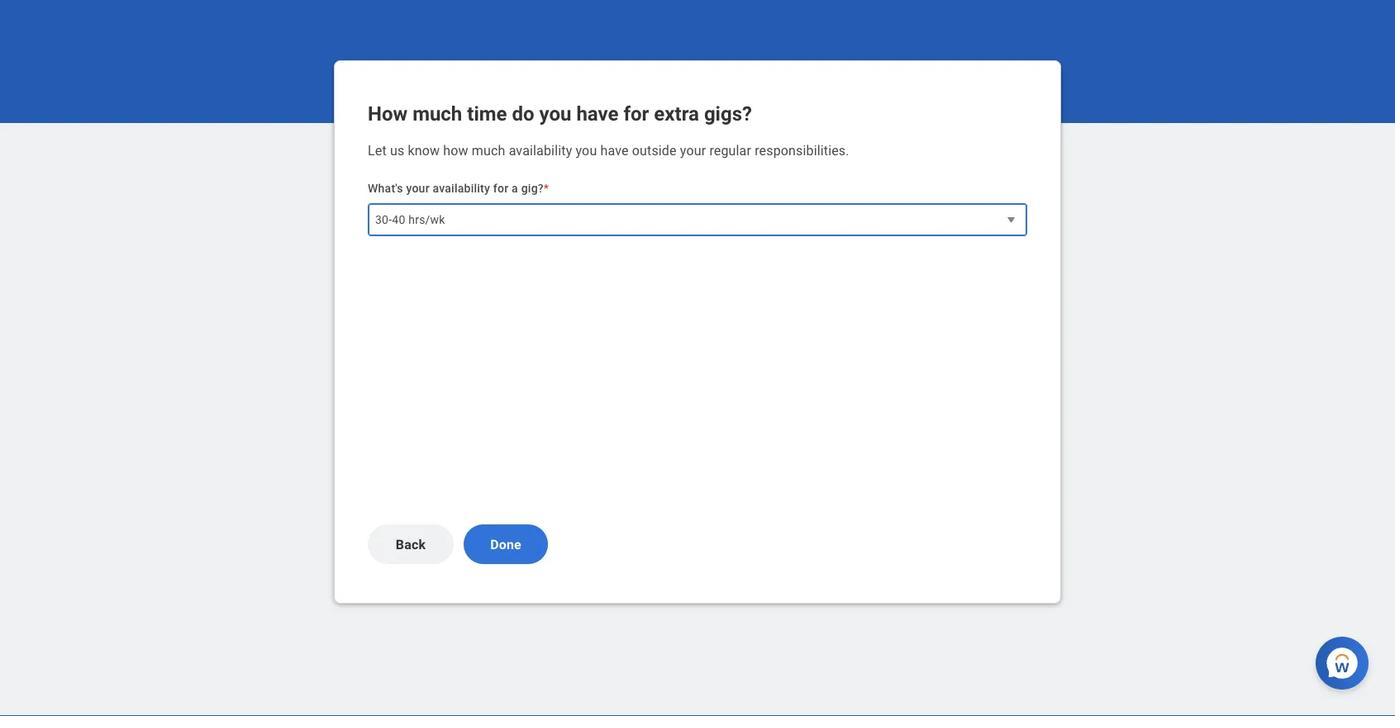 Task type: locate. For each thing, give the bounding box(es) containing it.
0 vertical spatial for
[[624, 102, 649, 126]]

for left extra
[[624, 102, 649, 126]]

done button
[[464, 525, 548, 565]]

0 horizontal spatial availability
[[433, 181, 490, 195]]

much right how
[[472, 143, 505, 158]]

0 vertical spatial your
[[680, 143, 706, 158]]

what's your availability for a gig? *
[[368, 181, 549, 195]]

availability up the *
[[509, 143, 572, 158]]

1 horizontal spatial for
[[624, 102, 649, 126]]

your
[[680, 143, 706, 158], [406, 181, 430, 195]]

done
[[490, 537, 521, 553]]

your left the regular
[[680, 143, 706, 158]]

back
[[396, 537, 426, 553]]

1 vertical spatial for
[[493, 181, 509, 195]]

0 vertical spatial you
[[539, 102, 571, 126]]

have
[[576, 102, 619, 126], [600, 143, 629, 158]]

gigs?
[[704, 102, 752, 126]]

have up let us know how much availability you have outside your regular responsibilities.
[[576, 102, 619, 126]]

for
[[624, 102, 649, 126], [493, 181, 509, 195]]

your right what's at left top
[[406, 181, 430, 195]]

how much time do you have for extra gigs?
[[368, 102, 752, 126]]

much
[[413, 102, 462, 126], [472, 143, 505, 158]]

outside
[[632, 143, 677, 158]]

0 vertical spatial much
[[413, 102, 462, 126]]

1 vertical spatial availability
[[433, 181, 490, 195]]

you
[[539, 102, 571, 126], [576, 143, 597, 158]]

have left outside
[[600, 143, 629, 158]]

for left a
[[493, 181, 509, 195]]

much up know
[[413, 102, 462, 126]]

0 horizontal spatial you
[[539, 102, 571, 126]]

how
[[368, 102, 408, 126]]

you down how much time do you have for extra gigs?
[[576, 143, 597, 158]]

1 vertical spatial much
[[472, 143, 505, 158]]

responsibilities.
[[755, 143, 849, 158]]

1 horizontal spatial your
[[680, 143, 706, 158]]

*
[[544, 181, 549, 195]]

us
[[390, 143, 404, 158]]

availability
[[509, 143, 572, 158], [433, 181, 490, 195]]

0 horizontal spatial for
[[493, 181, 509, 195]]

1 horizontal spatial much
[[472, 143, 505, 158]]

do
[[512, 102, 534, 126]]

0 horizontal spatial your
[[406, 181, 430, 195]]

0 horizontal spatial much
[[413, 102, 462, 126]]

0 vertical spatial availability
[[509, 143, 572, 158]]

1 horizontal spatial availability
[[509, 143, 572, 158]]

you right do
[[539, 102, 571, 126]]

gig?
[[521, 181, 544, 195]]

how
[[443, 143, 468, 158]]

availability down how
[[433, 181, 490, 195]]

back button
[[368, 525, 454, 565]]

1 vertical spatial you
[[576, 143, 597, 158]]



Task type: vqa. For each thing, say whether or not it's contained in the screenshot.
the bottommost the for
yes



Task type: describe. For each thing, give the bounding box(es) containing it.
know
[[408, 143, 440, 158]]

let us know how much availability you have outside your regular responsibilities.
[[368, 143, 849, 158]]

1 vertical spatial your
[[406, 181, 430, 195]]

extra
[[654, 102, 699, 126]]

let
[[368, 143, 387, 158]]

1 horizontal spatial you
[[576, 143, 597, 158]]

time
[[467, 102, 507, 126]]

0 vertical spatial have
[[576, 102, 619, 126]]

what's
[[368, 181, 403, 195]]

1 vertical spatial have
[[600, 143, 629, 158]]

a
[[512, 181, 518, 195]]

regular
[[709, 143, 751, 158]]



